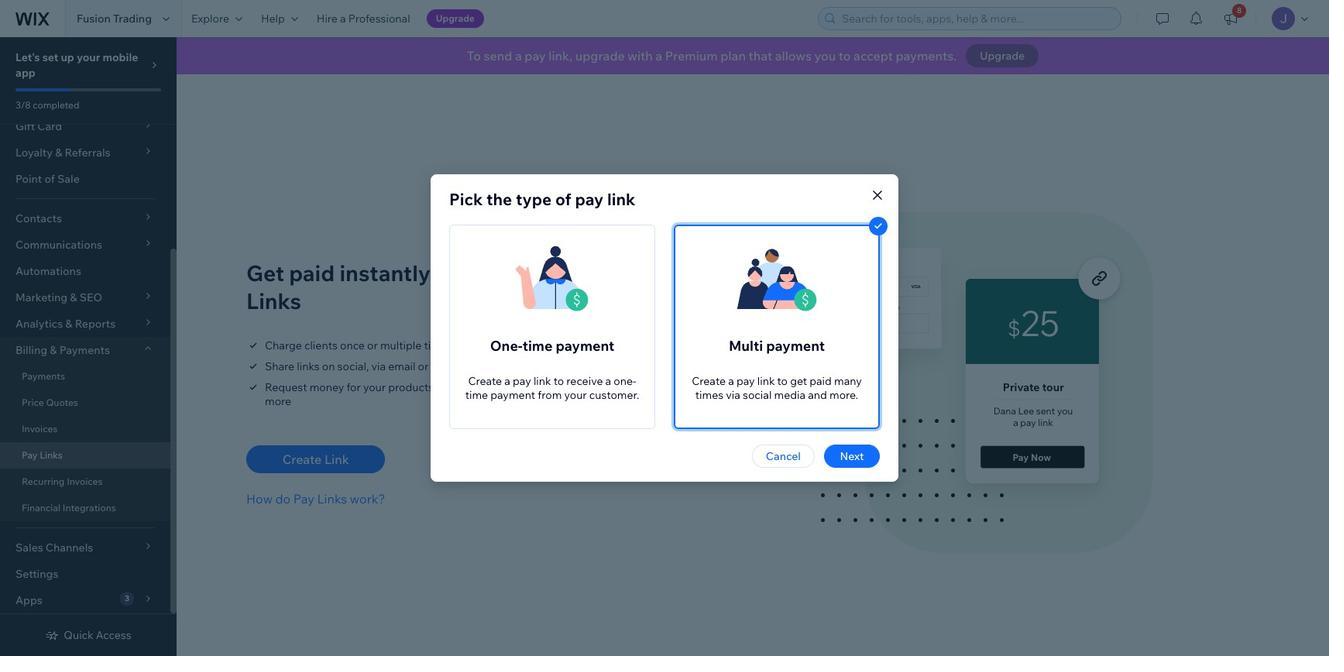 Task type: locate. For each thing, give the bounding box(es) containing it.
your right for
[[363, 380, 386, 394]]

0 horizontal spatial paid
[[289, 259, 335, 287]]

1 horizontal spatial links
[[246, 287, 301, 314]]

a left premium
[[656, 48, 662, 64]]

to for multi payment
[[777, 374, 788, 388]]

a inside create a pay link to get paid many times via social media and more.
[[728, 374, 734, 388]]

1 vertical spatial pay
[[22, 449, 38, 461]]

2 horizontal spatial pay
[[486, 259, 523, 287]]

charge
[[265, 338, 302, 352]]

fusion
[[77, 12, 111, 26]]

create left social
[[692, 374, 726, 388]]

your right from
[[564, 388, 587, 402]]

pick
[[449, 189, 483, 209]]

paid right get
[[810, 374, 832, 388]]

sidebar element
[[0, 0, 177, 656]]

1 horizontal spatial via
[[726, 388, 740, 402]]

create down want
[[468, 374, 502, 388]]

quotes
[[46, 397, 78, 408]]

0 vertical spatial times
[[424, 338, 452, 352]]

let's
[[15, 50, 40, 64]]

or right once
[[367, 338, 378, 352]]

payment up get
[[766, 337, 825, 355]]

0 vertical spatial via
[[371, 359, 386, 373]]

0 vertical spatial time
[[523, 337, 553, 355]]

pay up one-
[[486, 259, 523, 287]]

1 horizontal spatial and
[[808, 388, 827, 402]]

upgrade up to
[[436, 12, 475, 24]]

time
[[523, 337, 553, 355], [465, 388, 488, 402]]

via inside create a pay link to get paid many times via social media and more.
[[726, 388, 740, 402]]

links up the recurring
[[40, 449, 63, 461]]

payment inside the create a pay link to receive a one- time payment from your customer.
[[490, 388, 535, 402]]

0 vertical spatial of
[[45, 172, 55, 186]]

upgrade button down search for tools, apps, help & more... field
[[966, 44, 1039, 67]]

financial integrations
[[22, 502, 116, 514]]

pay right type
[[575, 189, 604, 209]]

more
[[265, 394, 291, 408]]

1 horizontal spatial or
[[418, 359, 429, 373]]

0 vertical spatial paid
[[289, 259, 335, 287]]

to
[[839, 48, 851, 64], [554, 374, 564, 388], [777, 374, 788, 388]]

how do pay links work?
[[246, 491, 385, 507]]

pay down multi
[[737, 374, 755, 388]]

1 horizontal spatial to
[[777, 374, 788, 388]]

1 horizontal spatial paid
[[810, 374, 832, 388]]

1 vertical spatial with
[[436, 259, 481, 287]]

to left accept
[[839, 48, 851, 64]]

and right get
[[808, 388, 827, 402]]

0 horizontal spatial your
[[77, 50, 100, 64]]

1 horizontal spatial your
[[363, 380, 386, 394]]

to inside the create a pay link to receive a one- time payment from your customer.
[[554, 374, 564, 388]]

to left receive
[[554, 374, 564, 388]]

mobile
[[103, 50, 138, 64]]

one-
[[614, 374, 636, 388]]

0 horizontal spatial links
[[40, 449, 63, 461]]

1 horizontal spatial times
[[695, 388, 724, 402]]

payments.
[[896, 48, 957, 64]]

a right hire
[[340, 12, 346, 26]]

create inside button
[[282, 452, 322, 467]]

payments inside popup button
[[59, 343, 110, 357]]

upgrade
[[575, 48, 625, 64]]

billing
[[15, 343, 47, 357]]

of
[[45, 172, 55, 186], [555, 189, 572, 209]]

links left work?
[[317, 491, 347, 507]]

payments
[[59, 343, 110, 357], [22, 370, 65, 382]]

1 vertical spatial upgrade button
[[966, 44, 1039, 67]]

1 vertical spatial links
[[40, 449, 63, 461]]

0 horizontal spatial upgrade
[[436, 12, 475, 24]]

0 horizontal spatial via
[[371, 359, 386, 373]]

0 horizontal spatial invoices
[[22, 423, 58, 435]]

0 horizontal spatial time
[[465, 388, 488, 402]]

1 horizontal spatial with
[[628, 48, 653, 64]]

invoices inside invoices link
[[22, 423, 58, 435]]

0 horizontal spatial pay
[[22, 449, 38, 461]]

with right upgrade
[[628, 48, 653, 64]]

help
[[261, 12, 285, 26]]

Search for tools, apps, help & more... field
[[837, 8, 1116, 29]]

invoices inside recurring invoices link
[[67, 476, 103, 487]]

payments link
[[0, 363, 170, 390]]

0 vertical spatial upgrade
[[436, 12, 475, 24]]

0 vertical spatial you
[[814, 48, 836, 64]]

1 vertical spatial you
[[473, 359, 492, 373]]

payment down want
[[490, 388, 535, 402]]

multiple
[[380, 338, 422, 352]]

how do pay links work? link
[[246, 490, 385, 508]]

pay down want
[[513, 374, 531, 388]]

your right up
[[77, 50, 100, 64]]

of inside sidebar element
[[45, 172, 55, 186]]

your inside the charge clients once or multiple times share links on social, via email or any way you want request money for your products, services, events and more
[[363, 380, 386, 394]]

2 horizontal spatial your
[[564, 388, 587, 402]]

1 vertical spatial of
[[555, 189, 572, 209]]

pay
[[525, 48, 546, 64], [575, 189, 604, 209], [513, 374, 531, 388], [737, 374, 755, 388]]

0 horizontal spatial upgrade button
[[427, 9, 484, 28]]

1 horizontal spatial invoices
[[67, 476, 103, 487]]

0 vertical spatial links
[[246, 287, 301, 314]]

via left social
[[726, 388, 740, 402]]

links down get in the top of the page
[[246, 287, 301, 314]]

upgrade button
[[427, 9, 484, 28], [966, 44, 1039, 67]]

price quotes
[[22, 397, 78, 408]]

0 horizontal spatial with
[[436, 259, 481, 287]]

0 vertical spatial invoices
[[22, 423, 58, 435]]

pay links
[[22, 449, 63, 461]]

with right instantly
[[436, 259, 481, 287]]

0 horizontal spatial create
[[282, 452, 322, 467]]

times
[[424, 338, 452, 352], [695, 388, 724, 402]]

payments up price quotes
[[22, 370, 65, 382]]

invoices down the pay links link
[[67, 476, 103, 487]]

1 vertical spatial invoices
[[67, 476, 103, 487]]

via
[[371, 359, 386, 373], [726, 388, 740, 402]]

upgrade button up to
[[427, 9, 484, 28]]

0 horizontal spatial and
[[522, 380, 541, 394]]

1 vertical spatial paid
[[810, 374, 832, 388]]

2 horizontal spatial link
[[757, 374, 775, 388]]

payment up receive
[[556, 337, 614, 355]]

time inside the create a pay link to receive a one- time payment from your customer.
[[465, 388, 488, 402]]

multi payment
[[729, 337, 825, 355]]

1 vertical spatial time
[[465, 388, 488, 402]]

link
[[607, 189, 636, 209], [534, 374, 551, 388], [757, 374, 775, 388]]

clients
[[304, 338, 338, 352]]

1 horizontal spatial link
[[607, 189, 636, 209]]

1 vertical spatial upgrade
[[980, 49, 1025, 63]]

invoices
[[22, 423, 58, 435], [67, 476, 103, 487]]

create inside create a pay link to get paid many times via social media and more.
[[692, 374, 726, 388]]

0 horizontal spatial you
[[473, 359, 492, 373]]

create
[[468, 374, 502, 388], [692, 374, 726, 388], [282, 452, 322, 467]]

create inside the create a pay link to receive a one- time payment from your customer.
[[468, 374, 502, 388]]

price quotes link
[[0, 390, 170, 416]]

0 vertical spatial upgrade button
[[427, 9, 484, 28]]

&
[[50, 343, 57, 357]]

links inside sidebar element
[[40, 449, 63, 461]]

quick access button
[[45, 628, 131, 642]]

0 vertical spatial or
[[367, 338, 378, 352]]

1 vertical spatial payments
[[22, 370, 65, 382]]

0 horizontal spatial link
[[534, 374, 551, 388]]

1 vertical spatial times
[[695, 388, 724, 402]]

payments up payments 'link'
[[59, 343, 110, 357]]

way
[[451, 359, 471, 373]]

via left email
[[371, 359, 386, 373]]

0 horizontal spatial payment
[[490, 388, 535, 402]]

pay right do
[[293, 491, 314, 507]]

paid
[[289, 259, 335, 287], [810, 374, 832, 388]]

2 horizontal spatial create
[[692, 374, 726, 388]]

services,
[[439, 380, 483, 394]]

2 horizontal spatial to
[[839, 48, 851, 64]]

recurring invoices link
[[0, 469, 170, 495]]

0 horizontal spatial times
[[424, 338, 452, 352]]

of right type
[[555, 189, 572, 209]]

get paid instantly with pay links
[[246, 259, 523, 314]]

create a pay link to get paid many times via social media and more.
[[692, 374, 862, 402]]

paid right get in the top of the page
[[289, 259, 335, 287]]

upgrade for "upgrade" button to the right
[[980, 49, 1025, 63]]

invoices up pay links
[[22, 423, 58, 435]]

help button
[[252, 0, 307, 37]]

upgrade
[[436, 12, 475, 24], [980, 49, 1025, 63]]

1 horizontal spatial of
[[555, 189, 572, 209]]

you right the way
[[473, 359, 492, 373]]

or
[[367, 338, 378, 352], [418, 359, 429, 373]]

0 vertical spatial payments
[[59, 343, 110, 357]]

link inside create a pay link to get paid many times via social media and more.
[[757, 374, 775, 388]]

1 horizontal spatial upgrade
[[980, 49, 1025, 63]]

2 vertical spatial links
[[317, 491, 347, 507]]

1 horizontal spatial create
[[468, 374, 502, 388]]

settings link
[[0, 561, 170, 587]]

pay
[[486, 259, 523, 287], [22, 449, 38, 461], [293, 491, 314, 507]]

upgrade down search for tools, apps, help & more... field
[[980, 49, 1025, 63]]

send
[[484, 48, 512, 64]]

0 horizontal spatial to
[[554, 374, 564, 388]]

0 vertical spatial pay
[[486, 259, 523, 287]]

or left any
[[418, 359, 429, 373]]

1 vertical spatial or
[[418, 359, 429, 373]]

times inside the charge clients once or multiple times share links on social, via email or any way you want request money for your products, services, events and more
[[424, 338, 452, 352]]

0 horizontal spatial of
[[45, 172, 55, 186]]

pay inside the create a pay link to receive a one- time payment from your customer.
[[513, 374, 531, 388]]

get
[[790, 374, 807, 388]]

payment
[[556, 337, 614, 355], [766, 337, 825, 355], [490, 388, 535, 402]]

link inside the create a pay link to receive a one- time payment from your customer.
[[534, 374, 551, 388]]

1 horizontal spatial time
[[523, 337, 553, 355]]

create left link
[[282, 452, 322, 467]]

a left social
[[728, 374, 734, 388]]

you right allows
[[814, 48, 836, 64]]

via inside the charge clients once or multiple times share links on social, via email or any way you want request money for your products, services, events and more
[[371, 359, 386, 373]]

and right events
[[522, 380, 541, 394]]

time down the way
[[465, 388, 488, 402]]

of left sale
[[45, 172, 55, 186]]

social
[[743, 388, 772, 402]]

your inside let's set up your mobile app
[[77, 50, 100, 64]]

set
[[42, 50, 58, 64]]

3/8
[[15, 99, 31, 111]]

pay inside create a pay link to get paid many times via social media and more.
[[737, 374, 755, 388]]

pay up the recurring
[[22, 449, 38, 461]]

1 horizontal spatial pay
[[293, 491, 314, 507]]

hire
[[317, 12, 338, 26]]

time up the create a pay link to receive a one- time payment from your customer.
[[523, 337, 553, 355]]

create link
[[282, 452, 349, 467]]

that
[[749, 48, 772, 64]]

paid inside create a pay link to get paid many times via social media and more.
[[810, 374, 832, 388]]

to left get
[[777, 374, 788, 388]]

pay left link,
[[525, 48, 546, 64]]

to inside create a pay link to get paid many times via social media and more.
[[777, 374, 788, 388]]

events
[[485, 380, 519, 394]]

1 vertical spatial via
[[726, 388, 740, 402]]

times up any
[[424, 338, 452, 352]]

times left social
[[695, 388, 724, 402]]



Task type: vqa. For each thing, say whether or not it's contained in the screenshot.
general-section 'Element'
no



Task type: describe. For each thing, give the bounding box(es) containing it.
explore
[[191, 12, 229, 26]]

settings
[[15, 567, 58, 581]]

2 vertical spatial pay
[[293, 491, 314, 507]]

pick the type of pay link
[[449, 189, 636, 209]]

you inside the charge clients once or multiple times share links on social, via email or any way you want request money for your products, services, events and more
[[473, 359, 492, 373]]

type
[[516, 189, 552, 209]]

money
[[310, 380, 344, 394]]

with inside get paid instantly with pay links
[[436, 259, 481, 287]]

2 horizontal spatial links
[[317, 491, 347, 507]]

and inside create a pay link to get paid many times via social media and more.
[[808, 388, 827, 402]]

link
[[324, 452, 349, 467]]

completed
[[33, 99, 79, 111]]

link for one-time payment
[[534, 374, 551, 388]]

on
[[322, 359, 335, 373]]

to send a pay link, upgrade with a premium plan that allows you to accept payments.
[[467, 48, 957, 64]]

want
[[494, 359, 519, 373]]

recurring
[[22, 476, 65, 487]]

up
[[61, 50, 74, 64]]

price
[[22, 397, 44, 408]]

0 vertical spatial with
[[628, 48, 653, 64]]

professional
[[348, 12, 410, 26]]

get
[[246, 259, 284, 287]]

one-
[[490, 337, 523, 355]]

receive
[[566, 374, 603, 388]]

fusion trading
[[77, 12, 152, 26]]

any
[[431, 359, 449, 373]]

many
[[834, 374, 862, 388]]

to for one-time payment
[[554, 374, 564, 388]]

cancel button
[[752, 445, 815, 468]]

trading
[[113, 12, 152, 26]]

customer.
[[589, 388, 639, 402]]

1 horizontal spatial upgrade button
[[966, 44, 1039, 67]]

pay inside sidebar element
[[22, 449, 38, 461]]

links
[[297, 359, 320, 373]]

and inside the charge clients once or multiple times share links on social, via email or any way you want request money for your products, services, events and more
[[522, 380, 541, 394]]

quick access
[[64, 628, 131, 642]]

create a pay link to receive a one- time payment from your customer.
[[465, 374, 639, 402]]

premium
[[665, 48, 718, 64]]

times inside create a pay link to get paid many times via social media and more.
[[695, 388, 724, 402]]

point of sale
[[15, 172, 80, 186]]

paid inside get paid instantly with pay links
[[289, 259, 335, 287]]

a down want
[[504, 374, 510, 388]]

sale
[[57, 172, 80, 186]]

app
[[15, 66, 35, 80]]

to
[[467, 48, 481, 64]]

point
[[15, 172, 42, 186]]

recurring invoices
[[22, 476, 103, 487]]

0 horizontal spatial or
[[367, 338, 378, 352]]

from
[[538, 388, 562, 402]]

hire a professional
[[317, 12, 410, 26]]

media
[[774, 388, 806, 402]]

2 horizontal spatial payment
[[766, 337, 825, 355]]

a left one-
[[605, 374, 611, 388]]

access
[[96, 628, 131, 642]]

plan
[[721, 48, 746, 64]]

integrations
[[63, 502, 116, 514]]

create for multi payment
[[692, 374, 726, 388]]

create link button
[[246, 445, 385, 473]]

for
[[347, 380, 361, 394]]

do
[[275, 491, 291, 507]]

cancel
[[766, 449, 801, 463]]

payments inside 'link'
[[22, 370, 65, 382]]

1 horizontal spatial you
[[814, 48, 836, 64]]

your inside the create a pay link to receive a one- time payment from your customer.
[[564, 388, 587, 402]]

how
[[246, 491, 273, 507]]

automations
[[15, 264, 81, 278]]

email
[[388, 359, 415, 373]]

8 button
[[1214, 0, 1248, 37]]

request
[[265, 380, 307, 394]]

3/8 completed
[[15, 99, 79, 111]]

once
[[340, 338, 365, 352]]

the
[[486, 189, 512, 209]]

1 horizontal spatial payment
[[556, 337, 614, 355]]

pay links link
[[0, 442, 170, 469]]

more.
[[830, 388, 858, 402]]

hire a professional link
[[307, 0, 420, 37]]

products,
[[388, 380, 437, 394]]

8
[[1237, 5, 1242, 15]]

billing & payments
[[15, 343, 110, 357]]

allows
[[775, 48, 812, 64]]

instantly
[[340, 259, 431, 287]]

pay inside get paid instantly with pay links
[[486, 259, 523, 287]]

multi
[[729, 337, 763, 355]]

link for multi payment
[[757, 374, 775, 388]]

one-time payment
[[490, 337, 614, 355]]

share
[[265, 359, 294, 373]]

a right send
[[515, 48, 522, 64]]

accept
[[854, 48, 893, 64]]

financial integrations link
[[0, 495, 170, 521]]

next
[[840, 449, 864, 463]]

link,
[[549, 48, 573, 64]]

upgrade for "upgrade" button to the top
[[436, 12, 475, 24]]

work?
[[350, 491, 385, 507]]

billing & payments button
[[0, 337, 170, 363]]

invoices link
[[0, 416, 170, 442]]

create for one-time payment
[[468, 374, 502, 388]]

financial
[[22, 502, 61, 514]]

quick
[[64, 628, 93, 642]]

links inside get paid instantly with pay links
[[246, 287, 301, 314]]

social,
[[337, 359, 369, 373]]



